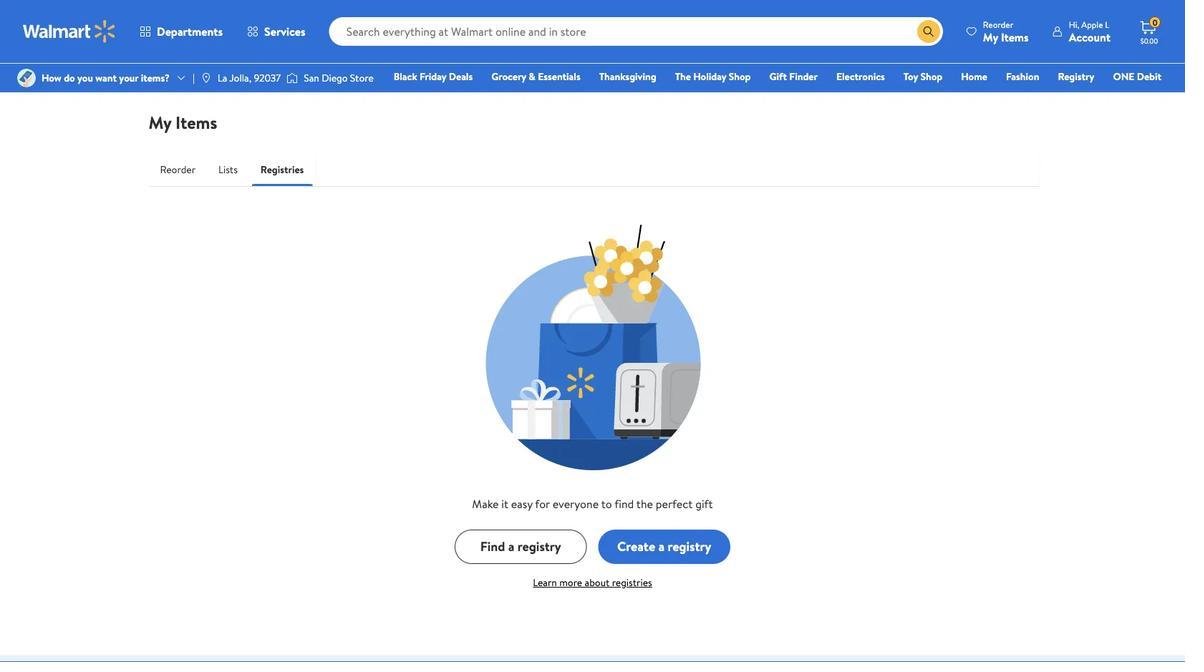 Task type: describe. For each thing, give the bounding box(es) containing it.
how
[[42, 71, 61, 85]]

toy shop link
[[898, 69, 950, 84]]

0
[[1153, 16, 1158, 28]]

holiday
[[694, 69, 727, 83]]

search icon image
[[923, 26, 935, 37]]

la
[[218, 71, 227, 85]]

home link
[[955, 69, 994, 84]]

fashion link
[[1000, 69, 1046, 84]]

 image for san
[[287, 71, 298, 85]]

black friday deals
[[394, 69, 473, 83]]

$0.00
[[1141, 36, 1159, 45]]

thanksgiving link
[[593, 69, 663, 84]]

san diego store
[[304, 71, 374, 85]]

registry link
[[1052, 69, 1101, 84]]

do
[[64, 71, 75, 85]]

1 shop from the left
[[729, 69, 751, 83]]

hi,
[[1069, 18, 1080, 30]]

my inside reorder my items
[[984, 29, 999, 45]]

thanksgiving
[[599, 69, 657, 83]]

you
[[77, 71, 93, 85]]

grocery & essentials
[[492, 69, 581, 83]]

92037
[[254, 71, 281, 85]]

one debit link
[[1107, 69, 1169, 84]]

registry
[[1058, 69, 1095, 83]]

walmart image
[[23, 20, 116, 43]]

reorder link
[[149, 153, 207, 187]]

it
[[502, 497, 509, 512]]

learn more about registries
[[533, 576, 653, 590]]

the holiday shop
[[675, 69, 751, 83]]

create a registry button
[[599, 530, 731, 565]]

walmart+
[[1119, 90, 1162, 104]]

electronics
[[837, 69, 885, 83]]

home
[[962, 69, 988, 83]]

everyone
[[553, 497, 599, 512]]

the
[[675, 69, 691, 83]]

0 horizontal spatial items
[[176, 110, 217, 134]]

deals
[[449, 69, 473, 83]]

registries link
[[249, 153, 316, 187]]

the
[[637, 497, 653, 512]]

store
[[350, 71, 374, 85]]

jolla,
[[229, 71, 252, 85]]

electronics link
[[830, 69, 892, 84]]

departments button
[[128, 14, 235, 49]]

perfect
[[656, 497, 693, 512]]

grocery & essentials link
[[485, 69, 587, 84]]

easy
[[511, 497, 533, 512]]

l
[[1106, 18, 1110, 30]]

debit
[[1138, 69, 1162, 83]]

a for create
[[659, 538, 665, 556]]

toy
[[904, 69, 919, 83]]

services
[[264, 24, 306, 39]]

lists link
[[207, 153, 249, 187]]

departments
[[157, 24, 223, 39]]

find
[[481, 538, 505, 556]]

black friday deals link
[[387, 69, 479, 84]]

diego
[[322, 71, 348, 85]]

gift finder
[[770, 69, 818, 83]]

reorder for reorder
[[160, 163, 196, 177]]

2 shop from the left
[[921, 69, 943, 83]]

walmart+ link
[[1113, 89, 1169, 104]]

how do you want your items?
[[42, 71, 170, 85]]

items?
[[141, 71, 170, 85]]

1 vertical spatial my
[[149, 110, 171, 134]]

Search search field
[[329, 17, 943, 46]]



Task type: locate. For each thing, give the bounding box(es) containing it.
reorder my items
[[984, 18, 1029, 45]]

0 vertical spatial reorder
[[984, 18, 1014, 30]]

finder
[[790, 69, 818, 83]]

to
[[602, 497, 612, 512]]

|
[[193, 71, 195, 85]]

learn more about registries link
[[533, 576, 653, 590]]

registry
[[518, 538, 562, 556], [668, 538, 712, 556]]

Walmart Site-Wide search field
[[329, 17, 943, 46]]

lists
[[219, 163, 238, 177]]

a for find
[[509, 538, 515, 556]]

learn
[[533, 576, 557, 590]]

reorder inside 'link'
[[160, 163, 196, 177]]

a inside "button"
[[659, 538, 665, 556]]

items
[[1002, 29, 1029, 45], [176, 110, 217, 134]]

the holiday shop link
[[669, 69, 758, 84]]

san
[[304, 71, 319, 85]]

create
[[618, 538, 656, 556]]

items down |
[[176, 110, 217, 134]]

1 horizontal spatial shop
[[921, 69, 943, 83]]

one debit walmart+
[[1114, 69, 1162, 104]]

1 horizontal spatial my
[[984, 29, 999, 45]]

0 horizontal spatial shop
[[729, 69, 751, 83]]

shop right the toy on the top
[[921, 69, 943, 83]]

fashion
[[1007, 69, 1040, 83]]

1 horizontal spatial  image
[[200, 72, 212, 84]]

 image
[[17, 69, 36, 87], [287, 71, 298, 85], [200, 72, 212, 84]]

0 horizontal spatial reorder
[[160, 163, 196, 177]]

registry down gift
[[668, 538, 712, 556]]

registries
[[612, 576, 653, 590]]

one
[[1114, 69, 1135, 83]]

 image right |
[[200, 72, 212, 84]]

a right 'create'
[[659, 538, 665, 556]]

reorder up home
[[984, 18, 1014, 30]]

find
[[615, 497, 634, 512]]

my down items?
[[149, 110, 171, 134]]

 image for how
[[17, 69, 36, 87]]

&
[[529, 69, 536, 83]]

registry inside button
[[518, 538, 562, 556]]

find a registry
[[481, 538, 562, 556]]

registry for create a registry
[[668, 538, 712, 556]]

a right 'find'
[[509, 538, 515, 556]]

gift
[[696, 497, 713, 512]]

1 vertical spatial items
[[176, 110, 217, 134]]

1 registry from the left
[[518, 538, 562, 556]]

reorder inside reorder my items
[[984, 18, 1014, 30]]

items inside reorder my items
[[1002, 29, 1029, 45]]

account
[[1069, 29, 1111, 45]]

your
[[119, 71, 139, 85]]

1 a from the left
[[509, 538, 515, 556]]

0 vertical spatial my
[[984, 29, 999, 45]]

registry inside "button"
[[668, 538, 712, 556]]

la jolla, 92037
[[218, 71, 281, 85]]

reorder down the my items
[[160, 163, 196, 177]]

apple
[[1082, 18, 1104, 30]]

a inside button
[[509, 538, 515, 556]]

1 horizontal spatial a
[[659, 538, 665, 556]]

registry for find a registry
[[518, 538, 562, 556]]

my up home
[[984, 29, 999, 45]]

about
[[585, 576, 610, 590]]

gift
[[770, 69, 787, 83]]

1 horizontal spatial items
[[1002, 29, 1029, 45]]

grocery
[[492, 69, 527, 83]]

black
[[394, 69, 417, 83]]

 image for la
[[200, 72, 212, 84]]

1 vertical spatial reorder
[[160, 163, 196, 177]]

registry up learn
[[518, 538, 562, 556]]

0 horizontal spatial registry
[[518, 538, 562, 556]]

more
[[560, 576, 583, 590]]

want
[[95, 71, 117, 85]]

a
[[509, 538, 515, 556], [659, 538, 665, 556]]

items up fashion link
[[1002, 29, 1029, 45]]

2 a from the left
[[659, 538, 665, 556]]

0 horizontal spatial  image
[[17, 69, 36, 87]]

find a registry button
[[455, 530, 587, 565]]

0 horizontal spatial a
[[509, 538, 515, 556]]

toy shop
[[904, 69, 943, 83]]

2 horizontal spatial  image
[[287, 71, 298, 85]]

reorder
[[984, 18, 1014, 30], [160, 163, 196, 177]]

1 horizontal spatial reorder
[[984, 18, 1014, 30]]

reorder for reorder my items
[[984, 18, 1014, 30]]

create a registry
[[618, 538, 712, 556]]

 image left how
[[17, 69, 36, 87]]

shop
[[729, 69, 751, 83], [921, 69, 943, 83]]

0 horizontal spatial my
[[149, 110, 171, 134]]

0 vertical spatial items
[[1002, 29, 1029, 45]]

shop right the holiday
[[729, 69, 751, 83]]

my items
[[149, 110, 217, 134]]

for
[[535, 497, 550, 512]]

make
[[472, 497, 499, 512]]

gift finder link
[[763, 69, 825, 84]]

1 horizontal spatial registry
[[668, 538, 712, 556]]

my
[[984, 29, 999, 45], [149, 110, 171, 134]]

make it easy for everyone to find the perfect gift
[[472, 497, 713, 512]]

hi, apple l account
[[1069, 18, 1111, 45]]

registries
[[261, 163, 304, 177]]

 image left the san
[[287, 71, 298, 85]]

2 registry from the left
[[668, 538, 712, 556]]

services button
[[235, 14, 318, 49]]

friday
[[420, 69, 447, 83]]

essentials
[[538, 69, 581, 83]]



Task type: vqa. For each thing, say whether or not it's contained in the screenshot.
ANGI
no



